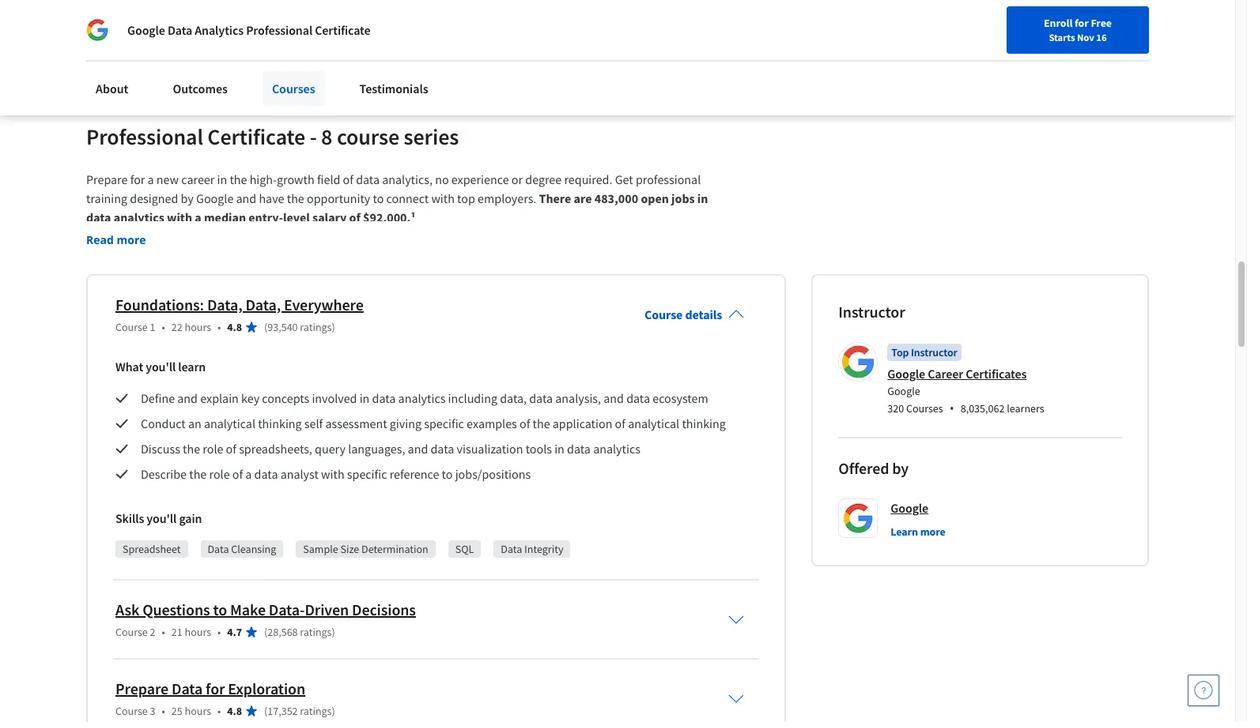 Task type: locate. For each thing, give the bounding box(es) containing it.
decisions
[[352, 600, 416, 620]]

thinking up 'spreadsheets,'
[[258, 416, 302, 432]]

data integrity
[[501, 543, 563, 557]]

1 horizontal spatial with
[[321, 467, 345, 482]]

• inside top instructor google career certificates google 320 courses • 8,035,062 learners
[[950, 400, 954, 418]]

1 horizontal spatial instructor
[[911, 346, 958, 360]]

1 vertical spatial by
[[892, 459, 909, 478]]

data down training
[[86, 210, 111, 225]]

analytics down application
[[593, 441, 641, 457]]

( down the ask questions to make data-driven decisions link
[[264, 626, 268, 640]]

instructor
[[839, 302, 905, 322], [911, 346, 958, 360]]

coursera image
[[19, 13, 119, 38]]

more for read more
[[117, 232, 146, 247]]

analytical down explain
[[204, 416, 255, 432]]

for
[[1075, 16, 1089, 30], [130, 172, 145, 187], [206, 679, 225, 699]]

for left the "exploration"
[[206, 679, 225, 699]]

open
[[641, 191, 669, 206]]

1 vertical spatial )
[[332, 626, 335, 640]]

ask questions to make data-driven decisions
[[115, 600, 416, 620]]

data down "conduct an analytical thinking self assessment giving specific examples of the application of analytical thinking"
[[431, 441, 454, 457]]

( 93,540 ratings )
[[264, 320, 335, 334]]

entry-
[[249, 210, 283, 225]]

data, up '93,540'
[[246, 295, 281, 315]]

93,540
[[268, 320, 298, 334]]

0 horizontal spatial for
[[130, 172, 145, 187]]

with down no
[[431, 191, 455, 206]]

size
[[341, 543, 359, 557]]

to right reference
[[442, 467, 453, 482]]

22
[[172, 320, 183, 334]]

1 horizontal spatial specific
[[424, 416, 464, 432]]

tools
[[526, 441, 552, 457]]

for up designed
[[130, 172, 145, 187]]

to up $92,000.¹
[[373, 191, 384, 206]]

or
[[512, 172, 523, 187]]

4.8 down prepare data for exploration
[[227, 705, 242, 719]]

hours right 21
[[185, 626, 211, 640]]

1 horizontal spatial to
[[373, 191, 384, 206]]

to left the make
[[213, 600, 227, 620]]

of inside 'prepare for a new career in the high-growth field of data analytics, no experience or degree required. get professional training designed by google and have the opportunity to connect with top employers.'
[[343, 172, 353, 187]]

0 vertical spatial ratings
[[300, 320, 332, 334]]

opportunity
[[307, 191, 370, 206]]

and left have
[[236, 191, 256, 206]]

4.8 down foundations: data, data, everywhere link
[[227, 320, 242, 334]]

course left the 1 on the left top
[[115, 320, 148, 334]]

social
[[172, 24, 203, 40]]

0 vertical spatial by
[[181, 191, 194, 206]]

( down the "exploration"
[[264, 705, 268, 719]]

the down growth
[[287, 191, 304, 206]]

1 horizontal spatial analytical
[[628, 416, 680, 432]]

to inside 'prepare for a new career in the high-growth field of data analytics, no experience or degree required. get professional training designed by google and have the opportunity to connect with top employers.'
[[373, 191, 384, 206]]

1 ratings from the top
[[300, 320, 332, 334]]

a left median
[[195, 210, 201, 225]]

for for enroll
[[1075, 16, 1089, 30]]

3 ratings from the top
[[300, 705, 332, 719]]

driven
[[305, 600, 349, 620]]

ratings for everywhere
[[300, 320, 332, 334]]

there are 483,000 open jobs in data analytics with a median entry-level salary of $92,000.¹
[[86, 191, 711, 225]]

courses right 320 on the right of page
[[906, 402, 943, 416]]

course for prepare data for exploration
[[115, 705, 148, 719]]

1 analytical from the left
[[204, 416, 255, 432]]

1 vertical spatial courses
[[906, 402, 943, 416]]

jobs
[[672, 191, 695, 206]]

) right 17,352
[[332, 705, 335, 719]]

• right the 3
[[162, 705, 165, 719]]

hours for questions
[[185, 626, 211, 640]]

320
[[888, 402, 904, 416]]

0 vertical spatial )
[[332, 320, 335, 334]]

0 vertical spatial to
[[373, 191, 384, 206]]

prepare up the 3
[[115, 679, 169, 699]]

prepare inside 'prepare for a new career in the high-growth field of data analytics, no experience or degree required. get professional training designed by google and have the opportunity to connect with top employers.'
[[86, 172, 128, 187]]

ratings down driven
[[300, 626, 332, 640]]

2 hours from the top
[[185, 626, 211, 640]]

top
[[892, 346, 909, 360]]

in up assessment
[[360, 391, 370, 406]]

more inside button
[[920, 525, 946, 539]]

google image
[[86, 19, 108, 41]]

• down prepare data for exploration
[[218, 705, 221, 719]]

of inside there are 483,000 open jobs in data analytics with a median entry-level salary of $92,000.¹
[[349, 210, 361, 225]]

1 vertical spatial more
[[920, 525, 946, 539]]

1 horizontal spatial thinking
[[682, 416, 726, 432]]

1 thinking from the left
[[258, 416, 302, 432]]

role for a
[[209, 467, 230, 482]]

0 vertical spatial professional
[[246, 22, 313, 38]]

0 vertical spatial a
[[148, 172, 154, 187]]

4.8 for for
[[227, 705, 242, 719]]

for for prepare
[[130, 172, 145, 187]]

cleansing
[[231, 543, 276, 557]]

make
[[230, 600, 266, 620]]

application
[[553, 416, 612, 432]]

0 vertical spatial 4.8
[[227, 320, 242, 334]]

top
[[457, 191, 475, 206]]

and up reference
[[408, 441, 428, 457]]

0 vertical spatial certificate
[[315, 22, 371, 38]]

2 vertical spatial analytics
[[593, 441, 641, 457]]

1 horizontal spatial certificate
[[315, 22, 371, 38]]

course left the 3
[[115, 705, 148, 719]]

a left new
[[148, 172, 154, 187]]

prepare data for exploration link
[[115, 679, 305, 699]]

training
[[86, 191, 127, 206]]

0 horizontal spatial instructor
[[839, 302, 905, 322]]

1 vertical spatial for
[[130, 172, 145, 187]]

0 horizontal spatial analytical
[[204, 416, 255, 432]]

1 ) from the top
[[332, 320, 335, 334]]

1 vertical spatial a
[[195, 210, 201, 225]]

0 vertical spatial role
[[203, 441, 223, 457]]

for inside 'prepare for a new career in the high-growth field of data analytics, no experience or degree required. get professional training designed by google and have the opportunity to connect with top employers.'
[[130, 172, 145, 187]]

2 horizontal spatial to
[[442, 467, 453, 482]]

1 vertical spatial ratings
[[300, 626, 332, 640]]

1 vertical spatial you'll
[[147, 511, 177, 527]]

data up opportunity
[[356, 172, 380, 187]]

with down designed
[[167, 210, 192, 225]]

course left 2
[[115, 626, 148, 640]]

analytics down designed
[[114, 210, 164, 225]]

data left ecosystem
[[627, 391, 650, 406]]

describe
[[141, 467, 187, 482]]

None search field
[[225, 10, 605, 42]]

0 horizontal spatial to
[[213, 600, 227, 620]]

certificate up high-
[[208, 123, 305, 151]]

0 horizontal spatial thinking
[[258, 416, 302, 432]]

certificate
[[315, 22, 371, 38], [208, 123, 305, 151]]

connect
[[386, 191, 429, 206]]

prepare for prepare for a new career in the high-growth field of data analytics, no experience or degree required. get professional training designed by google and have the opportunity to connect with top employers.
[[86, 172, 128, 187]]

course 1 • 22 hours •
[[115, 320, 221, 334]]

role right describe
[[209, 467, 230, 482]]

google up median
[[196, 191, 234, 206]]

analyst
[[280, 467, 319, 482]]

1 horizontal spatial more
[[920, 525, 946, 539]]

offered
[[839, 459, 889, 478]]

•
[[162, 320, 165, 334], [218, 320, 221, 334], [950, 400, 954, 418], [162, 626, 165, 640], [218, 626, 221, 640], [162, 705, 165, 719], [218, 705, 221, 719]]

prepare for prepare data for exploration
[[115, 679, 169, 699]]

analytical down ecosystem
[[628, 416, 680, 432]]

career
[[928, 366, 963, 382]]

2 horizontal spatial for
[[1075, 16, 1089, 30]]

enroll
[[1044, 16, 1073, 30]]

thinking down ecosystem
[[682, 416, 726, 432]]

data cleansing
[[208, 543, 276, 557]]

review
[[374, 24, 409, 40]]

certificate left review
[[315, 22, 371, 38]]

for inside enroll for free starts nov 16
[[1075, 16, 1089, 30]]

1 data, from the left
[[207, 295, 242, 315]]

data down 'spreadsheets,'
[[254, 467, 278, 482]]

offered by
[[839, 459, 909, 478]]

) for everywhere
[[332, 320, 335, 334]]

) down driven
[[332, 626, 335, 640]]

the down an
[[183, 441, 200, 457]]

more
[[117, 232, 146, 247], [920, 525, 946, 539]]

describe the role of a data analyst with specific reference to jobs/positions
[[141, 467, 531, 482]]

0 vertical spatial with
[[431, 191, 455, 206]]

a down 'spreadsheets,'
[[245, 467, 252, 482]]

1 vertical spatial instructor
[[911, 346, 958, 360]]

on
[[156, 24, 170, 40]]

google data analytics professional certificate
[[127, 22, 371, 38]]

exploration
[[228, 679, 305, 699]]

prepare data for exploration
[[115, 679, 305, 699]]

0 vertical spatial courses
[[272, 81, 315, 96]]

instructor inside top instructor google career certificates google 320 courses • 8,035,062 learners
[[911, 346, 958, 360]]

hours right 25
[[185, 705, 211, 719]]

1 horizontal spatial by
[[892, 459, 909, 478]]

1 horizontal spatial analytics
[[398, 391, 446, 406]]

1 vertical spatial (
[[264, 626, 268, 640]]

employers.
[[478, 191, 537, 206]]

1 vertical spatial 4.8
[[227, 705, 242, 719]]

data
[[356, 172, 380, 187], [86, 210, 111, 225], [372, 391, 396, 406], [529, 391, 553, 406], [627, 391, 650, 406], [431, 441, 454, 457], [567, 441, 591, 457], [254, 467, 278, 482]]

more right read
[[117, 232, 146, 247]]

examples
[[467, 416, 517, 432]]

role down explain
[[203, 441, 223, 457]]

google up learn
[[891, 501, 929, 516]]

0 vertical spatial (
[[264, 320, 268, 334]]

0 horizontal spatial specific
[[347, 467, 387, 482]]

1 vertical spatial prepare
[[115, 679, 169, 699]]

1 horizontal spatial a
[[195, 210, 201, 225]]

0 vertical spatial for
[[1075, 16, 1089, 30]]

0 horizontal spatial more
[[117, 232, 146, 247]]

with inside there are 483,000 open jobs in data analytics with a median entry-level salary of $92,000.¹
[[167, 210, 192, 225]]

professional certificate - 8 course series
[[86, 123, 459, 151]]

data inside 'prepare for a new career in the high-growth field of data analytics, no experience or degree required. get professional training designed by google and have the opportunity to connect with top employers.'
[[356, 172, 380, 187]]

testimonials link
[[350, 71, 438, 106]]

data inside there are 483,000 open jobs in data analytics with a median entry-level salary of $92,000.¹
[[86, 210, 111, 225]]

0 horizontal spatial data,
[[207, 295, 242, 315]]

specific
[[424, 416, 464, 432], [347, 467, 387, 482]]

2 horizontal spatial a
[[245, 467, 252, 482]]

by right offered
[[892, 459, 909, 478]]

2 ( from the top
[[264, 626, 268, 640]]

0 vertical spatial specific
[[424, 416, 464, 432]]

more right learn
[[920, 525, 946, 539]]

0 vertical spatial analytics
[[114, 210, 164, 225]]

discuss the role of spreadsheets, query languages, and data visualization tools in data analytics
[[141, 441, 641, 457]]

in right career
[[217, 172, 227, 187]]

required.
[[564, 172, 613, 187]]

1 vertical spatial to
[[442, 467, 453, 482]]

1 vertical spatial specific
[[347, 467, 387, 482]]

of down opportunity
[[349, 210, 361, 225]]

1 horizontal spatial data,
[[246, 295, 281, 315]]

1 hours from the top
[[185, 320, 211, 334]]

for up the nov
[[1075, 16, 1089, 30]]

1 vertical spatial hours
[[185, 626, 211, 640]]

0 horizontal spatial a
[[148, 172, 154, 187]]

jobs/positions
[[455, 467, 531, 482]]

in inside 'prepare for a new career in the high-growth field of data analytics, no experience or degree required. get professional training designed by google and have the opportunity to connect with top employers.'
[[217, 172, 227, 187]]

0 vertical spatial hours
[[185, 320, 211, 334]]

data, up course 1 • 22 hours •
[[207, 295, 242, 315]]

3 ) from the top
[[332, 705, 335, 719]]

in left your
[[264, 24, 274, 40]]

data up 25
[[172, 679, 203, 699]]

2 vertical spatial (
[[264, 705, 268, 719]]

) down everywhere in the top left of the page
[[332, 320, 335, 334]]

specific down 'define and explain key concepts involved in data analytics including data, data analysis, and data ecosystem'
[[424, 416, 464, 432]]

• right the 1 on the left top
[[162, 320, 165, 334]]

of down data,
[[520, 416, 530, 432]]

prepare up training
[[86, 172, 128, 187]]

2 horizontal spatial analytics
[[593, 441, 641, 457]]

2 vertical spatial hours
[[185, 705, 211, 719]]

an
[[188, 416, 201, 432]]

0 vertical spatial you'll
[[146, 359, 176, 375]]

about
[[96, 81, 128, 96]]

the up 'tools'
[[533, 416, 550, 432]]

1 ( from the top
[[264, 320, 268, 334]]

2 ratings from the top
[[300, 626, 332, 640]]

2 vertical spatial ratings
[[300, 705, 332, 719]]

data down application
[[567, 441, 591, 457]]

of down 'spreadsheets,'
[[232, 467, 243, 482]]

• left 8,035,062
[[950, 400, 954, 418]]

read more button
[[86, 232, 146, 248]]

analytics
[[114, 210, 164, 225], [398, 391, 446, 406], [593, 441, 641, 457]]

1 vertical spatial role
[[209, 467, 230, 482]]

what you'll learn
[[115, 359, 206, 375]]

1 4.8 from the top
[[227, 320, 242, 334]]

analytics up "conduct an analytical thinking self assessment giving specific examples of the application of analytical thinking"
[[398, 391, 446, 406]]

you'll left learn
[[146, 359, 176, 375]]

2 vertical spatial )
[[332, 705, 335, 719]]

2 ) from the top
[[332, 626, 335, 640]]

explain
[[200, 391, 239, 406]]

courses up -
[[272, 81, 315, 96]]

( down foundations: data, data, everywhere link
[[264, 320, 268, 334]]

data right data,
[[529, 391, 553, 406]]

0 vertical spatial more
[[117, 232, 146, 247]]

and
[[241, 24, 262, 40], [236, 191, 256, 206], [177, 391, 198, 406], [604, 391, 624, 406], [408, 441, 428, 457]]

hours right 22
[[185, 320, 211, 334]]

more inside button
[[117, 232, 146, 247]]

ask questions to make data-driven decisions link
[[115, 600, 416, 620]]

languages,
[[348, 441, 405, 457]]

course left details
[[645, 307, 683, 323]]

0 horizontal spatial courses
[[272, 81, 315, 96]]

3 ( from the top
[[264, 705, 268, 719]]

data up giving
[[372, 391, 396, 406]]

your
[[277, 24, 301, 40]]

0 horizontal spatial analytics
[[114, 210, 164, 225]]

2 vertical spatial with
[[321, 467, 345, 482]]

) for make
[[332, 626, 335, 640]]

growth
[[277, 172, 315, 187]]

1 horizontal spatial for
[[206, 679, 225, 699]]

determination
[[361, 543, 429, 557]]

and right analysis,
[[604, 391, 624, 406]]

0 horizontal spatial by
[[181, 191, 194, 206]]

0 vertical spatial prepare
[[86, 172, 128, 187]]

with down query
[[321, 467, 345, 482]]

about link
[[86, 71, 138, 106]]

2 horizontal spatial with
[[431, 191, 455, 206]]

data,
[[500, 391, 527, 406]]

course 2 • 21 hours •
[[115, 626, 221, 640]]

learn more button
[[891, 524, 946, 540]]

1 vertical spatial with
[[167, 210, 192, 225]]

outcomes link
[[163, 71, 237, 106]]

0 horizontal spatial with
[[167, 210, 192, 225]]

0 horizontal spatial certificate
[[208, 123, 305, 151]]

course details button
[[632, 285, 757, 345]]

help center image
[[1194, 682, 1213, 701]]

hours for data,
[[185, 320, 211, 334]]

instructor up career
[[911, 346, 958, 360]]

reference
[[390, 467, 439, 482]]

what
[[115, 359, 143, 375]]

1 vertical spatial professional
[[86, 123, 203, 151]]

2 vertical spatial to
[[213, 600, 227, 620]]

1 horizontal spatial courses
[[906, 402, 943, 416]]

foundations: data, data, everywhere link
[[115, 295, 364, 315]]

1 vertical spatial certificate
[[208, 123, 305, 151]]

specific down languages,
[[347, 467, 387, 482]]

skills you'll gain
[[115, 511, 202, 527]]

professional up new
[[86, 123, 203, 151]]

1 horizontal spatial professional
[[246, 22, 313, 38]]

instructor up top on the top of the page
[[839, 302, 905, 322]]

of right field
[[343, 172, 353, 187]]

free
[[1091, 16, 1112, 30]]

2 4.8 from the top
[[227, 705, 242, 719]]

4.8
[[227, 320, 242, 334], [227, 705, 242, 719]]

by down career
[[181, 191, 194, 206]]

by
[[181, 191, 194, 206], [892, 459, 909, 478]]

menu item
[[903, 16, 1005, 67]]

data left integrity on the bottom of page
[[501, 543, 522, 557]]

3 hours from the top
[[185, 705, 211, 719]]

ratings right 17,352
[[300, 705, 332, 719]]



Task type: describe. For each thing, give the bounding box(es) containing it.
query
[[315, 441, 346, 457]]

of left 'spreadsheets,'
[[226, 441, 236, 457]]

google up 320 on the right of page
[[888, 384, 920, 399]]

8,035,062
[[961, 402, 1005, 416]]

2 vertical spatial a
[[245, 467, 252, 482]]

in inside there are 483,000 open jobs in data analytics with a median entry-level salary of $92,000.¹
[[697, 191, 708, 206]]

details
[[685, 307, 722, 323]]

in right 'tools'
[[555, 441, 565, 457]]

16
[[1096, 31, 1107, 44]]

and right media
[[241, 24, 262, 40]]

learn
[[891, 525, 918, 539]]

ratings for exploration
[[300, 705, 332, 719]]

data left cleansing in the bottom left of the page
[[208, 543, 229, 557]]

field
[[317, 172, 340, 187]]

google career certificates link
[[888, 366, 1027, 382]]

( 17,352 ratings )
[[264, 705, 335, 719]]

ecosystem
[[653, 391, 708, 406]]

involved
[[312, 391, 357, 406]]

more for learn more
[[920, 525, 946, 539]]

outcomes
[[173, 81, 228, 96]]

courses link
[[263, 71, 325, 106]]

and inside 'prepare for a new career in the high-growth field of data analytics, no experience or degree required. get professional training designed by google and have the opportunity to connect with top employers.'
[[236, 191, 256, 206]]

course for ask questions to make data-driven decisions
[[115, 626, 148, 640]]

• down foundations: data, data, everywhere link
[[218, 320, 221, 334]]

testimonials
[[360, 81, 428, 96]]

2 data, from the left
[[246, 295, 281, 315]]

the left high-
[[230, 172, 247, 187]]

analytics inside there are 483,000 open jobs in data analytics with a median entry-level salary of $92,000.¹
[[114, 210, 164, 225]]

data right it on the top of the page
[[168, 22, 192, 38]]

it
[[146, 24, 154, 40]]

483,000
[[595, 191, 638, 206]]

have
[[259, 191, 284, 206]]

google left social
[[127, 22, 165, 38]]

are
[[574, 191, 592, 206]]

• left 4.7
[[218, 626, 221, 640]]

course inside dropdown button
[[645, 307, 683, 323]]

ratings for make
[[300, 626, 332, 640]]

analysis,
[[555, 391, 601, 406]]

analytics
[[195, 22, 244, 38]]

1
[[150, 320, 155, 334]]

new
[[156, 172, 179, 187]]

google down top on the top of the page
[[888, 366, 925, 382]]

there
[[539, 191, 571, 206]]

conduct an analytical thinking self assessment giving specific examples of the application of analytical thinking
[[141, 416, 726, 432]]

nov
[[1077, 31, 1095, 44]]

2 analytical from the left
[[628, 416, 680, 432]]

read more
[[86, 232, 146, 247]]

role for spreadsheets,
[[203, 441, 223, 457]]

2 vertical spatial for
[[206, 679, 225, 699]]

( for everywhere
[[264, 320, 268, 334]]

define
[[141, 391, 175, 406]]

data-
[[269, 600, 305, 620]]

( for make
[[264, 626, 268, 640]]

google inside 'prepare for a new career in the high-growth field of data analytics, no experience or degree required. get professional training designed by google and have the opportunity to connect with top employers.'
[[196, 191, 234, 206]]

8
[[321, 123, 332, 151]]

gain
[[179, 511, 202, 527]]

learn more
[[891, 525, 946, 539]]

define and explain key concepts involved in data analytics including data, data analysis, and data ecosystem
[[141, 391, 708, 406]]

21
[[172, 626, 183, 640]]

4.7
[[227, 626, 242, 640]]

( 28,568 ratings )
[[264, 626, 335, 640]]

a inside there are 483,000 open jobs in data analytics with a median entry-level salary of $92,000.¹
[[195, 210, 201, 225]]

spreadsheet
[[123, 543, 181, 557]]

1 vertical spatial analytics
[[398, 391, 446, 406]]

concepts
[[262, 391, 309, 406]]

28,568
[[268, 626, 298, 640]]

a inside 'prepare for a new career in the high-growth field of data analytics, no experience or degree required. get professional training designed by google and have the opportunity to connect with top employers.'
[[148, 172, 154, 187]]

courses inside top instructor google career certificates google 320 courses • 8,035,062 learners
[[906, 402, 943, 416]]

the right describe
[[189, 467, 207, 482]]

4.8 for data,
[[227, 320, 242, 334]]

hours for data
[[185, 705, 211, 719]]

0 horizontal spatial professional
[[86, 123, 203, 151]]

course 3 • 25 hours •
[[115, 705, 221, 719]]

analytics,
[[382, 172, 433, 187]]

share
[[113, 24, 144, 40]]

$92,000.¹
[[363, 210, 416, 225]]

) for exploration
[[332, 705, 335, 719]]

enroll for free starts nov 16
[[1044, 16, 1112, 44]]

integrity
[[524, 543, 563, 557]]

median
[[204, 210, 246, 225]]

sample
[[303, 543, 338, 557]]

with inside 'prepare for a new career in the high-growth field of data analytics, no experience or degree required. get professional training designed by google and have the opportunity to connect with top employers.'
[[431, 191, 455, 206]]

prepare for a new career in the high-growth field of data analytics, no experience or degree required. get professional training designed by google and have the opportunity to connect with top employers.
[[86, 172, 703, 206]]

read
[[86, 232, 114, 247]]

of right application
[[615, 416, 626, 432]]

google career certificates image
[[841, 345, 876, 380]]

discuss
[[141, 441, 180, 457]]

course details
[[645, 307, 722, 323]]

self
[[304, 416, 323, 432]]

series
[[404, 123, 459, 151]]

2 thinking from the left
[[682, 416, 726, 432]]

by inside 'prepare for a new career in the high-growth field of data analytics, no experience or degree required. get professional training designed by google and have the opportunity to connect with top employers.'
[[181, 191, 194, 206]]

professional
[[636, 172, 701, 187]]

course for foundations: data, data, everywhere
[[115, 320, 148, 334]]

google link
[[891, 499, 929, 518]]

you'll for gain
[[147, 511, 177, 527]]

learners
[[1007, 402, 1045, 416]]

share it on social media and in your performance review
[[113, 24, 409, 40]]

experience
[[451, 172, 509, 187]]

• right 2
[[162, 626, 165, 640]]

salary
[[312, 210, 347, 225]]

including
[[448, 391, 497, 406]]

and up an
[[177, 391, 198, 406]]

everywhere
[[284, 295, 364, 315]]

0 vertical spatial instructor
[[839, 302, 905, 322]]

2
[[150, 626, 155, 640]]

( for exploration
[[264, 705, 268, 719]]

3
[[150, 705, 155, 719]]

foundations: data, data, everywhere
[[115, 295, 364, 315]]

media
[[206, 24, 239, 40]]

you'll for learn
[[146, 359, 176, 375]]

coursera career certificate image
[[850, 0, 1114, 88]]

skills
[[115, 511, 144, 527]]



Task type: vqa. For each thing, say whether or not it's contained in the screenshot.
Application
yes



